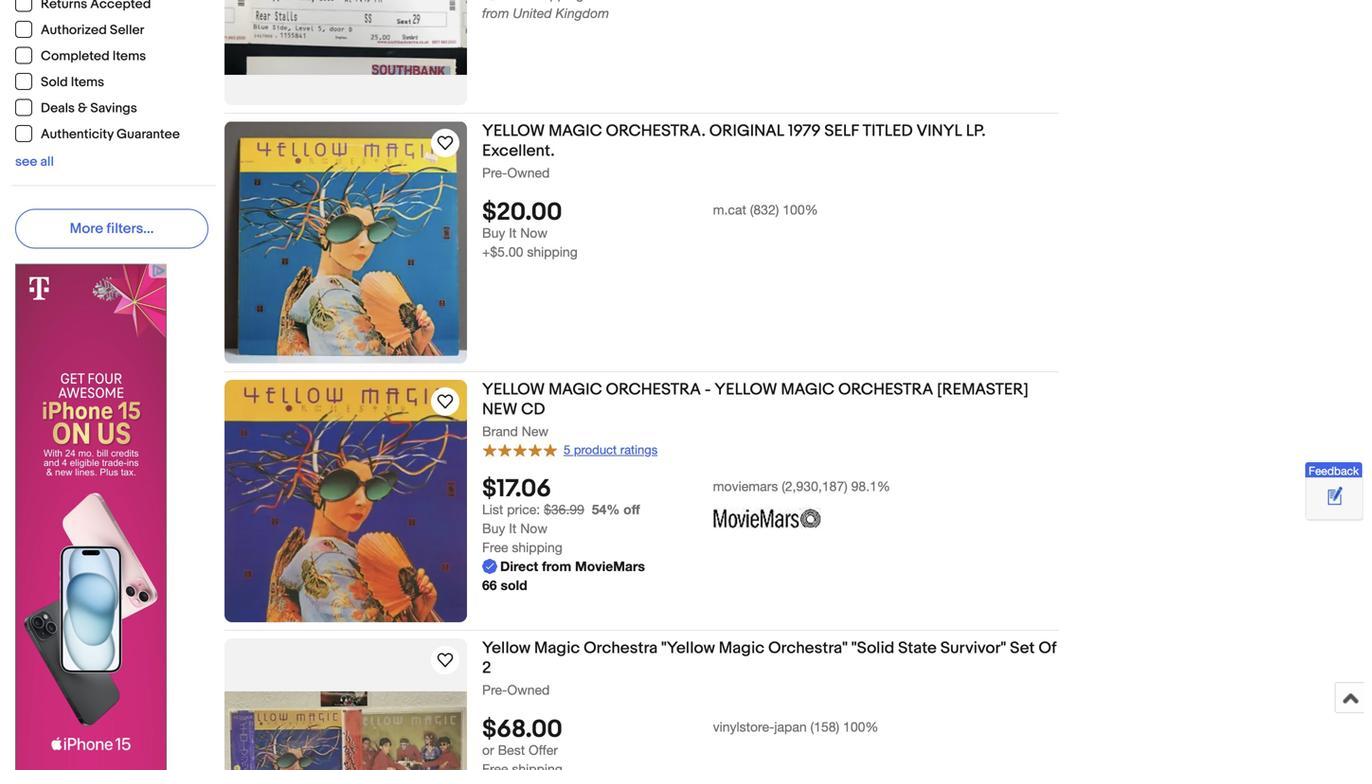 Task type: locate. For each thing, give the bounding box(es) containing it.
pre- down excellent.
[[482, 165, 507, 180]]

best
[[498, 742, 525, 758]]

product
[[574, 442, 617, 457]]

vinylstore-
[[713, 719, 774, 735]]

items up "deals & savings"
[[71, 74, 104, 90]]

1 owned from the top
[[507, 165, 550, 180]]

2 owned from the top
[[507, 682, 550, 698]]

1 buy from the top
[[482, 225, 505, 241]]

100% right (832)
[[783, 202, 818, 218]]

authenticity guarantee link
[[15, 125, 181, 143]]

shipping inside buy it now free shipping direct from moviemars 66 sold
[[512, 540, 562, 555]]

buy
[[482, 225, 505, 241], [482, 521, 505, 536]]

magic right "yellow
[[719, 638, 765, 658]]

1 vertical spatial shipping
[[512, 540, 562, 555]]

yellow magic orchestra "yellow magic orchestra" "solid state survivor" set of 2 heading
[[482, 638, 1056, 678]]

it
[[509, 225, 517, 241], [509, 521, 517, 536]]

owned up $68.00
[[507, 682, 550, 698]]

1 vertical spatial items
[[71, 74, 104, 90]]

owned
[[507, 165, 550, 180], [507, 682, 550, 698]]

completed items
[[41, 48, 146, 64]]

2 orchestra from the left
[[838, 380, 933, 400]]

1 horizontal spatial from
[[542, 558, 571, 574]]

2 now from the top
[[520, 521, 547, 536]]

0 vertical spatial pre-
[[482, 165, 507, 180]]

now up '+$5.00'
[[520, 225, 547, 241]]

new
[[522, 423, 548, 439]]

yellow magic orchestra "yellow magic orchestra" "solid state survivor" set of 2 link
[[482, 638, 1059, 682]]

(2,930,187)
[[782, 478, 848, 494]]

yellow magic orchestra - yellow magic orchestra [remaster] new cd link
[[482, 380, 1059, 423]]

items down seller
[[113, 48, 146, 64]]

set
[[1010, 638, 1035, 658]]

savings
[[90, 100, 137, 117]]

0 horizontal spatial magic
[[534, 638, 580, 658]]

0 vertical spatial 100%
[[783, 202, 818, 218]]

yellow
[[482, 638, 531, 658]]

lp.
[[966, 121, 986, 141]]

1 vertical spatial buy
[[482, 521, 505, 536]]

2
[[482, 658, 491, 678]]

it inside buy it now free shipping direct from moviemars 66 sold
[[509, 521, 517, 536]]

1 horizontal spatial 100%
[[843, 719, 878, 735]]

yellow magic orchestra - yellow magic orchestra [remaster] new cd image
[[224, 380, 467, 622]]

pre- inside yellow magic orchestra. original 1979 self titled vinyl lp. excellent. pre-owned
[[482, 165, 507, 180]]

now
[[520, 225, 547, 241], [520, 521, 547, 536]]

1 horizontal spatial orchestra
[[838, 380, 933, 400]]

1 pre- from the top
[[482, 165, 507, 180]]

yellow magic orchestra "yellow magic orchestra" "solid state survivor" set of 2 pre-owned
[[482, 638, 1056, 698]]

magic right "yellow"
[[534, 638, 580, 658]]

ratings
[[620, 442, 658, 457]]

cd
[[521, 400, 545, 420]]

more filters...
[[70, 220, 154, 237]]

moviemars (2,930,187) 98.1% list price: $36.99 54% off
[[482, 478, 890, 517]]

items
[[113, 48, 146, 64], [71, 74, 104, 90]]

yellow right watch yellow magic orchestra. original 1979 self titled vinyl lp.  excellent. icon
[[482, 121, 545, 141]]

m.cat (832) 100% buy it now +$5.00 shipping
[[482, 202, 818, 260]]

5 product ratings
[[564, 442, 658, 457]]

0 horizontal spatial from
[[482, 5, 509, 21]]

original
[[709, 121, 784, 141]]

1 it from the top
[[509, 225, 517, 241]]

1 vertical spatial from
[[542, 558, 571, 574]]

2 it from the top
[[509, 521, 517, 536]]

brand
[[482, 423, 518, 439]]

see
[[15, 154, 37, 170]]

yellow
[[482, 121, 545, 141], [482, 380, 545, 400], [715, 380, 777, 400]]

1 vertical spatial now
[[520, 521, 547, 536]]

items inside "link"
[[113, 48, 146, 64]]

advertisement region
[[15, 264, 167, 770]]

100%
[[783, 202, 818, 218], [843, 719, 878, 735]]

1 vertical spatial 100%
[[843, 719, 878, 735]]

orchestra
[[606, 380, 701, 400], [838, 380, 933, 400]]

100% right "(158)" on the bottom of the page
[[843, 719, 878, 735]]

0 vertical spatial items
[[113, 48, 146, 64]]

now down price:
[[520, 521, 547, 536]]

1 now from the top
[[520, 225, 547, 241]]

0 horizontal spatial items
[[71, 74, 104, 90]]

now inside "m.cat (832) 100% buy it now +$5.00 shipping"
[[520, 225, 547, 241]]

2 pre- from the top
[[482, 682, 507, 698]]

magic
[[549, 121, 602, 141], [549, 380, 602, 400], [781, 380, 835, 400]]

$17.06
[[482, 475, 551, 504]]

98.1%
[[851, 478, 890, 494]]

watch yellow magic orchestra - yellow magic orchestra [remaster] new cd image
[[434, 390, 457, 413]]

0 vertical spatial shipping
[[527, 244, 578, 260]]

0 vertical spatial it
[[509, 225, 517, 241]]

moviemars
[[713, 478, 778, 494]]

it down price:
[[509, 521, 517, 536]]

visit moviemars ebay store! image
[[713, 500, 821, 538]]

it up '+$5.00'
[[509, 225, 517, 241]]

sold
[[501, 577, 527, 593]]

from right "direct"
[[542, 558, 571, 574]]

buy up '+$5.00'
[[482, 225, 505, 241]]

2 buy from the top
[[482, 521, 505, 536]]

vinyl
[[916, 121, 962, 141]]

54%
[[592, 502, 620, 517]]

from inside buy it now free shipping direct from moviemars 66 sold
[[542, 558, 571, 574]]

titled
[[863, 121, 913, 141]]

from united kingdom
[[482, 5, 609, 21]]

magic inside yellow magic orchestra. original 1979 self titled vinyl lp. excellent. pre-owned
[[549, 121, 602, 141]]

1 horizontal spatial magic
[[719, 638, 765, 658]]

orchestra.
[[606, 121, 706, 141]]

owned down excellent.
[[507, 165, 550, 180]]

1 vertical spatial owned
[[507, 682, 550, 698]]

deals
[[41, 100, 75, 117]]

yellow inside yellow magic orchestra. original 1979 self titled vinyl lp. excellent. pre-owned
[[482, 121, 545, 141]]

(158)
[[810, 719, 839, 735]]

feedback
[[1309, 464, 1359, 477]]

0 vertical spatial buy
[[482, 225, 505, 241]]

0 horizontal spatial orchestra
[[606, 380, 701, 400]]

0 vertical spatial now
[[520, 225, 547, 241]]

pre- down 2
[[482, 682, 507, 698]]

buy down the list at left bottom
[[482, 521, 505, 536]]

owned inside yellow magic orchestra. original 1979 self titled vinyl lp. excellent. pre-owned
[[507, 165, 550, 180]]

shipping down $20.00
[[527, 244, 578, 260]]

shipping up "direct"
[[512, 540, 562, 555]]

Direct from MovieMars text field
[[482, 557, 645, 576]]

[remaster]
[[937, 380, 1029, 400]]

pre-
[[482, 165, 507, 180], [482, 682, 507, 698]]

1 vertical spatial it
[[509, 521, 517, 536]]

orchestra
[[584, 638, 658, 658]]

completed
[[41, 48, 110, 64]]

0 vertical spatial from
[[482, 5, 509, 21]]

(832)
[[750, 202, 779, 218]]

magic
[[534, 638, 580, 658], [719, 638, 765, 658]]

authorized
[[41, 22, 107, 38]]

1 horizontal spatial items
[[113, 48, 146, 64]]

yellow up brand
[[482, 380, 545, 400]]

0 vertical spatial owned
[[507, 165, 550, 180]]

free
[[482, 540, 508, 555]]

from
[[482, 5, 509, 21], [542, 558, 571, 574]]

$68.00
[[482, 715, 562, 745]]

now inside buy it now free shipping direct from moviemars 66 sold
[[520, 521, 547, 536]]

shipping
[[527, 244, 578, 260], [512, 540, 562, 555]]

from left united
[[482, 5, 509, 21]]

1 vertical spatial pre-
[[482, 682, 507, 698]]

0 horizontal spatial 100%
[[783, 202, 818, 218]]

yellow magic orchestra. original 1979 self titled vinyl lp. excellent. pre-owned
[[482, 121, 986, 180]]

more
[[70, 220, 103, 237]]

1 orchestra from the left
[[606, 380, 701, 400]]



Task type: describe. For each thing, give the bounding box(es) containing it.
magic for cd
[[549, 380, 602, 400]]

authenticity
[[41, 126, 114, 143]]

owned inside yellow magic orchestra "yellow magic orchestra" "solid state survivor" set of 2 pre-owned
[[507, 682, 550, 698]]

sold items
[[41, 74, 104, 90]]

direct
[[500, 558, 538, 574]]

yellow magic orchestra. original 1979 self titled vinyl lp.  excellent. image
[[224, 122, 467, 363]]

&
[[78, 100, 87, 117]]

united
[[513, 5, 552, 21]]

yellow right -
[[715, 380, 777, 400]]

shipping inside "m.cat (832) 100% buy it now +$5.00 shipping"
[[527, 244, 578, 260]]

authorized seller
[[41, 22, 144, 38]]

buy it now free shipping direct from moviemars 66 sold
[[482, 521, 645, 593]]

m.cat
[[713, 202, 746, 218]]

authorized seller link
[[15, 21, 145, 38]]

1979
[[788, 121, 821, 141]]

magic for excellent.
[[549, 121, 602, 141]]

items for completed items
[[113, 48, 146, 64]]

$36.99
[[544, 502, 584, 517]]

buy inside buy it now free shipping direct from moviemars 66 sold
[[482, 521, 505, 536]]

yellow for excellent.
[[482, 121, 545, 141]]

5 product ratings link
[[482, 441, 658, 458]]

"yellow
[[661, 638, 715, 658]]

see all button
[[15, 154, 54, 170]]

excellent.
[[482, 141, 555, 161]]

see all
[[15, 154, 54, 170]]

items for sold items
[[71, 74, 104, 90]]

yellow magic orchestra - yellow magic orchestra [remaster] new cd heading
[[482, 380, 1029, 420]]

deals & savings
[[41, 100, 137, 117]]

watch yellow magic orchestra "yellow magic orchestra" "solid state survivor" set of 2 image
[[434, 649, 457, 672]]

1 magic from the left
[[534, 638, 580, 658]]

yellow magic orchestra "yellow magic orchestra" "solid state survivor" set of 2 image
[[224, 691, 467, 770]]

deals & savings link
[[15, 99, 138, 117]]

price:
[[507, 502, 540, 517]]

more filters... button
[[15, 209, 208, 249]]

2 magic from the left
[[719, 638, 765, 658]]

guarantee
[[116, 126, 180, 143]]

authenticity guarantee
[[41, 126, 180, 143]]

pre- inside yellow magic orchestra "yellow magic orchestra" "solid state survivor" set of 2 pre-owned
[[482, 682, 507, 698]]

5
[[564, 442, 570, 457]]

japan
[[774, 719, 807, 735]]

filters...
[[106, 220, 154, 237]]

100% inside "m.cat (832) 100% buy it now +$5.00 shipping"
[[783, 202, 818, 218]]

or
[[482, 742, 494, 758]]

yellow magic orchestra - yellow magic orchestra [remaster] new cd brand new
[[482, 380, 1029, 439]]

sold items link
[[15, 73, 105, 90]]

+$5.00
[[482, 244, 523, 260]]

-
[[705, 380, 711, 400]]

yellow magic orchestra. original 1979 self titled vinyl lp. excellent. heading
[[482, 121, 986, 161]]

100% inside vinylstore-japan (158) 100% or best offer
[[843, 719, 878, 735]]

completed items link
[[15, 47, 147, 64]]

moviemars
[[575, 558, 645, 574]]

vinylstore-japan (158) 100% or best offer
[[482, 719, 878, 758]]

seller
[[110, 22, 144, 38]]

new
[[482, 400, 518, 420]]

survivor"
[[940, 638, 1006, 658]]

kingdom
[[556, 5, 609, 21]]

"solid
[[851, 638, 894, 658]]

of
[[1038, 638, 1056, 658]]

it inside "m.cat (832) 100% buy it now +$5.00 shipping"
[[509, 225, 517, 241]]

state
[[898, 638, 937, 658]]

off
[[623, 502, 640, 517]]

yellow magic orchestra (ymo)  london concert tickets 2008 image
[[224, 0, 467, 75]]

offer
[[529, 742, 558, 758]]

$20.00
[[482, 198, 562, 228]]

sold
[[41, 74, 68, 90]]

all
[[40, 154, 54, 170]]

watch yellow magic orchestra. original 1979 self titled vinyl lp.  excellent. image
[[434, 132, 457, 154]]

self
[[824, 121, 859, 141]]

yellow magic orchestra. original 1979 self titled vinyl lp. excellent. link
[[482, 121, 1059, 164]]

list
[[482, 502, 503, 517]]

orchestra"
[[768, 638, 848, 658]]

buy inside "m.cat (832) 100% buy it now +$5.00 shipping"
[[482, 225, 505, 241]]

yellow for cd
[[482, 380, 545, 400]]

66
[[482, 577, 497, 593]]



Task type: vqa. For each thing, say whether or not it's contained in the screenshot.
on to the bottom
no



